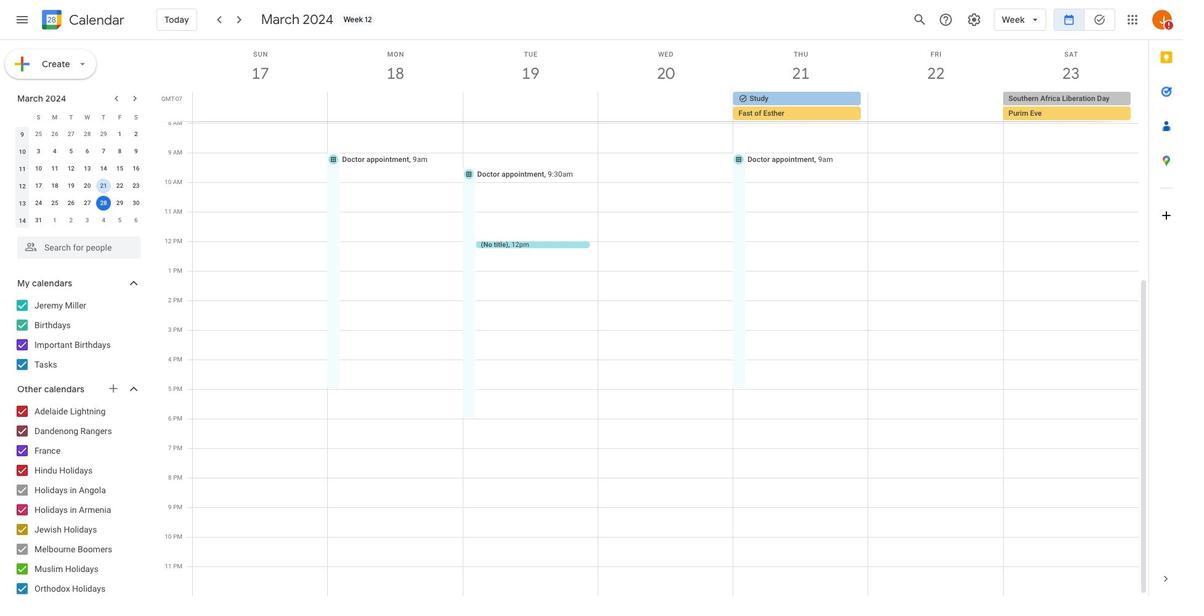 Task type: describe. For each thing, give the bounding box(es) containing it.
19 element
[[64, 179, 78, 194]]

11 element
[[47, 162, 62, 176]]

february 25 element
[[31, 127, 46, 142]]

27 element
[[80, 196, 95, 211]]

22 element
[[112, 179, 127, 194]]

heading inside calendar element
[[67, 13, 124, 27]]

21 element
[[96, 179, 111, 194]]

12 element
[[64, 162, 78, 176]]

17 element
[[31, 179, 46, 194]]

25 element
[[47, 196, 62, 211]]

24 element
[[31, 196, 46, 211]]

other calendars list
[[2, 402, 153, 597]]

6 element
[[80, 144, 95, 159]]

my calendars list
[[2, 296, 153, 375]]

april 6 element
[[129, 213, 144, 228]]

4 element
[[47, 144, 62, 159]]

april 2 element
[[64, 213, 78, 228]]

15 element
[[112, 162, 127, 176]]

april 5 element
[[112, 213, 127, 228]]

february 27 element
[[64, 127, 78, 142]]

10 element
[[31, 162, 46, 176]]

february 29 element
[[96, 127, 111, 142]]

april 4 element
[[96, 213, 111, 228]]

5 element
[[64, 144, 78, 159]]

settings menu image
[[967, 12, 982, 27]]

Search for people text field
[[25, 237, 133, 259]]



Task type: vqa. For each thing, say whether or not it's contained in the screenshot.
8 element on the top left
yes



Task type: locate. For each thing, give the bounding box(es) containing it.
march 2024 grid
[[12, 109, 144, 229]]

26 element
[[64, 196, 78, 211]]

2 element
[[129, 127, 144, 142]]

30 element
[[129, 196, 144, 211]]

row group
[[14, 126, 144, 229]]

16 element
[[129, 162, 144, 176]]

13 element
[[80, 162, 95, 176]]

grid
[[158, 40, 1149, 597]]

31 element
[[31, 213, 46, 228]]

february 26 element
[[47, 127, 62, 142]]

18 element
[[47, 179, 62, 194]]

february 28 element
[[80, 127, 95, 142]]

23 element
[[129, 179, 144, 194]]

column header inside march 2024 grid
[[14, 109, 30, 126]]

april 1 element
[[47, 213, 62, 228]]

row group inside march 2024 grid
[[14, 126, 144, 229]]

calendar element
[[39, 7, 124, 35]]

9 element
[[129, 144, 144, 159]]

column header
[[14, 109, 30, 126]]

28, today element
[[96, 196, 111, 211]]

7 element
[[96, 144, 111, 159]]

20 element
[[80, 179, 95, 194]]

cell
[[193, 92, 328, 121], [328, 92, 463, 121], [463, 92, 598, 121], [598, 92, 733, 121], [733, 92, 869, 121], [869, 92, 1004, 121], [1004, 92, 1139, 121], [95, 178, 112, 195], [95, 195, 112, 212]]

29 element
[[112, 196, 127, 211]]

None search field
[[0, 232, 153, 259]]

1 element
[[112, 127, 127, 142]]

april 3 element
[[80, 213, 95, 228]]

heading
[[67, 13, 124, 27]]

tab list
[[1150, 40, 1184, 562]]

row
[[187, 92, 1149, 121], [14, 109, 144, 126], [14, 126, 144, 143], [14, 143, 144, 160], [14, 160, 144, 178], [14, 178, 144, 195], [14, 195, 144, 212], [14, 212, 144, 229]]

14 element
[[96, 162, 111, 176]]

8 element
[[112, 144, 127, 159]]

add other calendars image
[[107, 383, 120, 395]]

3 element
[[31, 144, 46, 159]]

main drawer image
[[15, 12, 30, 27]]



